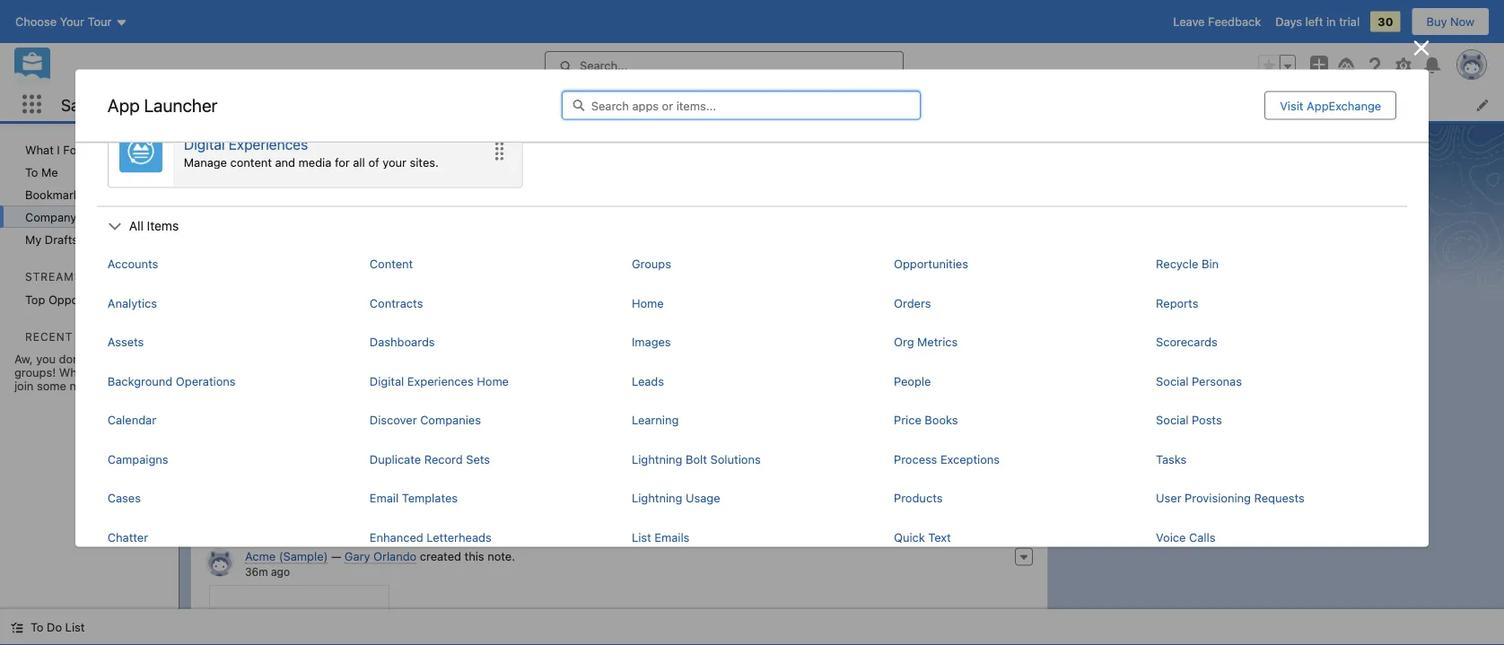Task type: vqa. For each thing, say whether or not it's contained in the screenshot.
the People
yes



Task type: locate. For each thing, give the bounding box(es) containing it.
org metrics link
[[894, 334, 1135, 352]]

accounts
[[108, 258, 158, 271]]

0 vertical spatial calendar
[[572, 98, 621, 111]]

calendar up campaigns on the left of page
[[108, 414, 156, 427]]

calendar link up campaigns link
[[108, 412, 348, 430]]

to left do at bottom
[[31, 621, 44, 634]]

0 vertical spatial opportunities
[[894, 258, 969, 271]]

1 horizontal spatial home link
[[632, 295, 873, 313]]

0 vertical spatial social
[[1156, 375, 1189, 388]]

group
[[1259, 55, 1296, 76]]

text
[[929, 531, 951, 545]]

digital experiences manage content and media for all of your sites.
[[184, 136, 439, 169]]

digital for digital experiences manage content and media for all of your sites.
[[184, 136, 225, 153]]

acme (sample) — gary orlando created this note. 36m ago
[[245, 550, 515, 578]]

list
[[121, 88, 1504, 121]]

home link right sales
[[121, 88, 175, 121]]

— right the acme (sample) link
[[331, 550, 341, 563]]

books
[[925, 414, 958, 427]]

background operations
[[108, 375, 236, 388]]

1 vertical spatial home link
[[632, 295, 873, 313]]

Write a comment... text field
[[245, 493, 1026, 522]]

experiences up and
[[229, 136, 308, 153]]

lightning inside "link"
[[632, 492, 683, 506]]

gary up dashboards
[[391, 299, 417, 313]]

1 lightning from the top
[[632, 453, 683, 466]]

home inside list
[[132, 98, 164, 111]]

gary orlando, 36m ago element
[[198, 290, 1040, 489], [198, 541, 1040, 645]]

0 vertical spatial leads link
[[175, 88, 229, 121]]

lightning usage
[[632, 492, 720, 506]]

— inside acme (sample) — gary orlando created this note. 36m ago
[[331, 550, 341, 563]]

2 vertical spatial home
[[477, 375, 509, 388]]

top
[[25, 293, 45, 306]]

post
[[202, 143, 228, 158]]

note.
[[488, 550, 515, 563]]

templates
[[402, 492, 458, 506]]

gary orlando link up dashboards
[[391, 299, 463, 314]]

0 horizontal spatial groups
[[77, 330, 127, 343]]

social down scorecards
[[1156, 375, 1189, 388]]

orlando inside acme (sample) — gary orlando created this note. 36m ago
[[374, 550, 417, 563]]

0 vertical spatial experiences
[[229, 136, 308, 153]]

1 horizontal spatial digital
[[370, 375, 404, 388]]

leave feedback link
[[1173, 15, 1261, 28]]

gary inside acme (sample) — gary orlando created this note. 36m ago
[[345, 550, 370, 563]]

0 vertical spatial lightning
[[632, 453, 683, 466]]

2 lightning from the top
[[632, 492, 683, 506]]

and
[[275, 156, 295, 169]]

search...
[[580, 59, 628, 72]]

groups up have
[[77, 330, 127, 343]]

0 horizontal spatial list
[[65, 621, 85, 634]]

1 vertical spatial (sample)
[[279, 550, 328, 563]]

0 horizontal spatial experiences
[[229, 136, 308, 153]]

opportunities up recent groups at the bottom left of the page
[[48, 293, 123, 306]]

lightning
[[632, 453, 683, 466], [632, 492, 683, 506]]

1 horizontal spatial list
[[632, 531, 651, 545]]

all items button
[[97, 207, 1408, 245]]

user provisioning requests link
[[1156, 490, 1397, 508]]

poll
[[327, 143, 348, 158]]

1 vertical spatial gary orlando, 36m ago element
[[198, 541, 1040, 645]]

0 horizontal spatial orlando
[[374, 550, 417, 563]]

record
[[424, 453, 463, 466]]

visit appexchange
[[1280, 99, 1382, 112]]

question
[[251, 143, 303, 158]]

1 horizontal spatial leads link
[[632, 373, 873, 391]]

people link
[[894, 373, 1135, 391]]

0 vertical spatial groups
[[632, 258, 671, 271]]

1 vertical spatial experiences
[[407, 375, 474, 388]]

0 horizontal spatial home link
[[121, 88, 175, 121]]

home
[[132, 98, 164, 111], [632, 297, 664, 310], [477, 375, 509, 388]]

poll link
[[315, 136, 359, 165]]

calendar inside calendar "list item"
[[572, 98, 621, 111]]

process
[[894, 453, 938, 466]]

experiences up "companies"
[[407, 375, 474, 388]]

media
[[299, 156, 332, 169]]

opportunities up orders on the top of the page
[[894, 258, 969, 271]]

sites.
[[410, 156, 439, 169]]

1 vertical spatial leads link
[[632, 373, 873, 391]]

1 vertical spatial orlando
[[374, 550, 417, 563]]

company highlights link
[[0, 206, 179, 228]]

to inside "to do list" button
[[31, 621, 44, 634]]

inverse image
[[1411, 37, 1433, 59]]

(sample) up ago
[[279, 550, 328, 563]]

1 horizontal spatial —
[[378, 299, 388, 313]]

1 vertical spatial gary
[[345, 550, 370, 563]]

to
[[25, 165, 38, 179], [31, 621, 44, 634]]

groups up images
[[632, 258, 671, 271]]

1 vertical spatial calendar link
[[108, 412, 348, 430]]

1 vertical spatial leads
[[632, 375, 664, 388]]

to me link
[[0, 161, 179, 183]]

(sample) inside acme (sample) — gary orlando created this note. 36m ago
[[279, 550, 328, 563]]

discover companies link
[[370, 412, 610, 430]]

discover
[[370, 414, 417, 427]]

0 horizontal spatial home
[[132, 98, 164, 111]]

all
[[129, 219, 144, 234]]

text default image
[[11, 622, 23, 634]]

0 vertical spatial gary orlando, 36m ago element
[[198, 290, 1040, 489]]

1 horizontal spatial home
[[477, 375, 509, 388]]

leads up post
[[186, 98, 218, 111]]

1 vertical spatial groups
[[77, 330, 127, 343]]

to left me
[[25, 165, 38, 179]]

lightning for lightning bolt solutions
[[632, 453, 683, 466]]

2 social from the top
[[1156, 414, 1189, 427]]

leave feedback
[[1173, 15, 1261, 28]]

1 vertical spatial list
[[65, 621, 85, 634]]

to do list
[[31, 621, 85, 634]]

streams
[[25, 270, 82, 283]]

digital inside digital experiences home link
[[370, 375, 404, 388]]

1 vertical spatial social
[[1156, 414, 1189, 427]]

question link
[[239, 136, 315, 165]]

1 horizontal spatial experiences
[[407, 375, 474, 388]]

operations
[[176, 375, 236, 388]]

search... button
[[545, 51, 904, 80]]

metrics
[[917, 336, 958, 349]]

tab list
[[190, 135, 1048, 166]]

gary orlando, 36m ago element containing howard jones (sample)
[[198, 290, 1040, 489]]

— up dashboards
[[378, 299, 388, 313]]

to inside what i follow to me bookmarked company highlights my drafts
[[25, 165, 38, 179]]

home up images
[[632, 297, 664, 310]]

0 vertical spatial to
[[25, 165, 38, 179]]

have
[[90, 352, 116, 365]]

manage
[[184, 156, 227, 169]]

recycle bin
[[1156, 258, 1219, 271]]

1 horizontal spatial groups
[[632, 258, 671, 271]]

gary orlando link down enhanced
[[345, 550, 417, 564]]

leads link up learning link
[[632, 373, 873, 391]]

0 horizontal spatial gary
[[345, 550, 370, 563]]

0 horizontal spatial calendar
[[108, 414, 156, 427]]

gary orlando, 36m ago element containing acme (sample)
[[198, 541, 1040, 645]]

post link
[[191, 136, 239, 165]]

1 vertical spatial calendar
[[108, 414, 156, 427]]

email templates link
[[370, 490, 610, 508]]

digital inside digital experiences manage content and media for all of your sites.
[[184, 136, 225, 153]]

leads down images
[[632, 375, 664, 388]]

1 vertical spatial to
[[31, 621, 44, 634]]

created
[[420, 550, 461, 563]]

social personas link
[[1156, 373, 1397, 391]]

1 vertical spatial opportunities
[[48, 293, 123, 306]]

1 horizontal spatial calendar
[[572, 98, 621, 111]]

leads link up post
[[175, 88, 229, 121]]

howard jones (sample) — gary orlando
[[245, 299, 463, 313]]

orlando
[[420, 299, 463, 313], [374, 550, 417, 563]]

1 gary orlando, 36m ago element from the top
[[198, 290, 1040, 489]]

gary orlando image
[[206, 548, 234, 577]]

1 horizontal spatial orlando
[[420, 299, 463, 313]]

digital for digital experiences home
[[370, 375, 404, 388]]

list item
[[927, 88, 1011, 121]]

leads
[[186, 98, 218, 111], [632, 375, 664, 388]]

0 vertical spatial home
[[132, 98, 164, 111]]

lightning bolt solutions link
[[632, 451, 873, 469]]

what
[[25, 143, 54, 156]]

list left emails
[[632, 531, 651, 545]]

Search apps or items... search field
[[562, 91, 921, 120]]

1 vertical spatial home
[[632, 297, 664, 310]]

digital
[[184, 136, 225, 153], [370, 375, 404, 388]]

list inside button
[[65, 621, 85, 634]]

orlando up dashboards
[[420, 299, 463, 313]]

lightning down learning
[[632, 453, 683, 466]]

digital up manage
[[184, 136, 225, 153]]

recycle bin link
[[1156, 256, 1397, 273]]

drafts
[[45, 232, 78, 246]]

chatter
[[108, 531, 148, 545]]

digital experiences home link
[[370, 373, 610, 391]]

enhanced
[[370, 531, 423, 545]]

all items
[[129, 219, 179, 234]]

calendar down the search...
[[572, 98, 621, 111]]

digital up discover
[[370, 375, 404, 388]]

0 vertical spatial calendar link
[[561, 88, 632, 121]]

1 vertical spatial gary orlando link
[[345, 550, 417, 564]]

0 vertical spatial gary
[[391, 299, 417, 313]]

list
[[632, 531, 651, 545], [65, 621, 85, 634]]

0 vertical spatial home link
[[121, 88, 175, 121]]

acme (sample) link
[[245, 550, 328, 564]]

social posts
[[1156, 414, 1222, 427]]

0 horizontal spatial leads
[[186, 98, 218, 111]]

days left in trial
[[1276, 15, 1360, 28]]

2 horizontal spatial home
[[632, 297, 664, 310]]

2 gary orlando, 36m ago element from the top
[[198, 541, 1040, 645]]

provisioning
[[1185, 492, 1251, 506]]

org
[[894, 336, 914, 349]]

1 horizontal spatial leads
[[632, 375, 664, 388]]

user
[[1156, 492, 1182, 506]]

1 vertical spatial digital
[[370, 375, 404, 388]]

emails
[[655, 531, 690, 545]]

text default image
[[108, 220, 122, 234]]

lightning usage link
[[632, 490, 873, 508]]

social left posts
[[1156, 414, 1189, 427]]

1 vertical spatial lightning
[[632, 492, 683, 506]]

launcher
[[144, 95, 218, 116]]

0 vertical spatial digital
[[184, 136, 225, 153]]

1 social from the top
[[1156, 375, 1189, 388]]

gary down enhanced
[[345, 550, 370, 563]]

bookmarked
[[25, 188, 93, 201]]

Search this feed... search field
[[728, 251, 997, 280]]

list right do at bottom
[[65, 621, 85, 634]]

tab list containing post
[[190, 135, 1048, 166]]

list containing home
[[121, 88, 1504, 121]]

1 vertical spatial —
[[331, 550, 341, 563]]

(sample) right jones
[[326, 299, 375, 313]]

lightning up list emails
[[632, 492, 683, 506]]

—
[[378, 299, 388, 313], [331, 550, 341, 563]]

contracts link
[[370, 295, 610, 313]]

why not create or join some now?
[[14, 365, 156, 392]]

ago
[[271, 566, 290, 578]]

orlando down enhanced
[[374, 550, 417, 563]]

0 vertical spatial gary orlando link
[[391, 299, 463, 314]]

30
[[1378, 15, 1394, 28]]

home down dashboards link
[[477, 375, 509, 388]]

calendar link down the search...
[[561, 88, 632, 121]]

home link down groups link at the top of the page
[[632, 295, 873, 313]]

home right sales
[[132, 98, 164, 111]]

0 horizontal spatial opportunities
[[48, 293, 123, 306]]

0 horizontal spatial —
[[331, 550, 341, 563]]

0 horizontal spatial digital
[[184, 136, 225, 153]]

experiences inside digital experiences manage content and media for all of your sites.
[[229, 136, 308, 153]]



Task type: describe. For each thing, give the bounding box(es) containing it.
view
[[1010, 467, 1033, 480]]

1 horizontal spatial opportunities
[[894, 258, 969, 271]]

price books
[[894, 414, 958, 427]]

forecasts link
[[655, 88, 730, 121]]

36m
[[245, 566, 268, 578]]

follow
[[63, 143, 98, 156]]

products link
[[894, 490, 1135, 508]]

digital experiences home
[[370, 375, 509, 388]]

duplicate
[[370, 453, 421, 466]]

letterheads
[[427, 531, 492, 545]]

learning link
[[632, 412, 873, 430]]

dashboards
[[370, 336, 435, 349]]

calls
[[1189, 531, 1216, 545]]

groups link
[[632, 256, 873, 273]]

exceptions
[[941, 453, 1000, 466]]

to do list button
[[0, 610, 96, 645]]

1 horizontal spatial calendar link
[[561, 88, 632, 121]]

social personas
[[1156, 375, 1242, 388]]

top opportunities link
[[0, 288, 179, 311]]

now?
[[70, 379, 98, 392]]

people
[[894, 375, 931, 388]]

1 horizontal spatial gary
[[391, 299, 417, 313]]

lightning for lightning usage
[[632, 492, 683, 506]]

join
[[14, 379, 34, 392]]

background
[[108, 375, 173, 388]]

highlights
[[80, 210, 135, 224]]

posts
[[1192, 414, 1222, 427]]

gary orlando link for acme (sample)
[[345, 550, 417, 564]]

content
[[230, 156, 272, 169]]

gary orlando link for howard jones (sample)
[[391, 299, 463, 314]]

quick text link
[[894, 529, 1135, 547]]

do
[[47, 621, 62, 634]]

what i follow link
[[0, 138, 179, 161]]

home for the topmost home link
[[132, 98, 164, 111]]

duplicate record sets
[[370, 453, 490, 466]]

leave
[[1173, 15, 1205, 28]]

create
[[107, 365, 142, 379]]

experiences for digital experiences manage content and media for all of your sites.
[[229, 136, 308, 153]]

why
[[59, 365, 83, 379]]

what i follow to me bookmarked company highlights my drafts
[[25, 143, 135, 246]]

price
[[894, 414, 922, 427]]

buy now button
[[1412, 7, 1490, 36]]

email
[[370, 492, 399, 506]]

contracts
[[370, 297, 423, 310]]

orders
[[894, 297, 931, 310]]

campaigns link
[[108, 451, 348, 469]]

process exceptions
[[894, 453, 1000, 466]]

bin
[[1202, 258, 1219, 271]]

0 vertical spatial leads
[[186, 98, 218, 111]]

bookmarked link
[[0, 183, 179, 206]]

36m ago link
[[245, 566, 290, 578]]

don't
[[59, 352, 87, 365]]

0 vertical spatial list
[[632, 531, 651, 545]]

analytics link
[[108, 295, 348, 313]]

my drafts link
[[0, 228, 179, 250]]

enhanced letterheads link
[[370, 529, 610, 547]]

0 vertical spatial (sample)
[[326, 299, 375, 313]]

background operations link
[[108, 373, 348, 391]]

social for social posts
[[1156, 414, 1189, 427]]

app launcher
[[108, 95, 218, 116]]

email templates
[[370, 492, 458, 506]]

sets
[[466, 453, 490, 466]]

social for social personas
[[1156, 375, 1189, 388]]

sales
[[61, 95, 100, 114]]

content link
[[370, 256, 610, 273]]

1 view
[[1002, 467, 1033, 480]]

0 vertical spatial orlando
[[420, 299, 463, 313]]

or
[[145, 365, 156, 379]]

0 horizontal spatial calendar link
[[108, 412, 348, 430]]

analytics
[[108, 297, 157, 310]]

usage
[[686, 492, 720, 506]]

for
[[335, 156, 350, 169]]

visit
[[1280, 99, 1304, 112]]

companies
[[420, 414, 481, 427]]

recycle
[[1156, 258, 1199, 271]]

recent groups link
[[25, 330, 127, 343]]

home for home link to the bottom
[[632, 297, 664, 310]]

scorecards
[[1156, 336, 1218, 349]]

0 horizontal spatial leads link
[[175, 88, 229, 121]]

buy now
[[1427, 15, 1475, 28]]

jones
[[290, 299, 322, 313]]

voice calls link
[[1156, 529, 1397, 547]]

i
[[57, 143, 60, 156]]

process exceptions link
[[894, 451, 1135, 469]]

recent groups
[[25, 330, 127, 343]]

enhanced letterheads
[[370, 531, 492, 545]]

some
[[37, 379, 66, 392]]

social posts link
[[1156, 412, 1397, 430]]

digital experiences link
[[184, 134, 439, 156]]

campaigns
[[108, 453, 168, 466]]

left
[[1306, 15, 1324, 28]]

list emails link
[[632, 529, 873, 547]]

0 vertical spatial —
[[378, 299, 388, 313]]

calendar list item
[[561, 88, 655, 121]]

reports link
[[1156, 295, 1397, 313]]

streams link
[[25, 270, 82, 283]]

experiences for digital experiences home
[[407, 375, 474, 388]]

price books link
[[894, 412, 1135, 430]]

top opportunities
[[25, 293, 123, 306]]

aw, you don't have any groups!
[[14, 352, 138, 379]]



